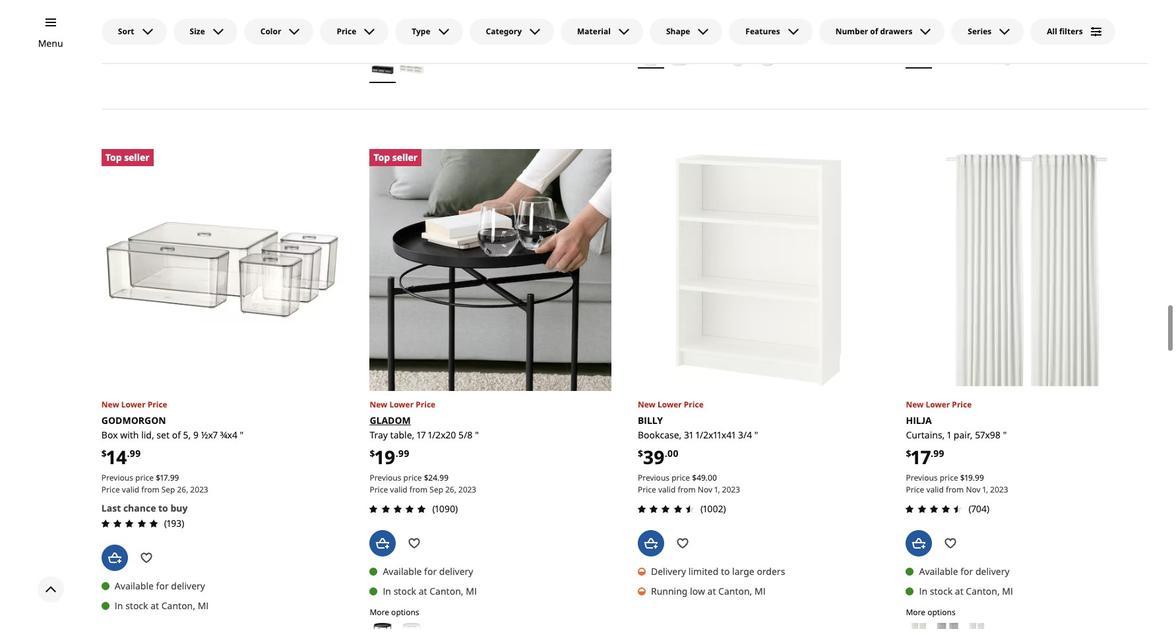 Task type: describe. For each thing, give the bounding box(es) containing it.
top seller for 19
[[374, 151, 418, 164]]

price for 14
[[135, 472, 154, 483]]

. inside new lower price billy bookcase, 31 1/2x11x41 3/4 " $ 39 . 00
[[665, 448, 668, 460]]

nov for 17
[[966, 484, 981, 495]]

new for 14
[[102, 399, 119, 410]]

valid for 14
[[122, 484, 139, 495]]

seller for 19
[[392, 151, 418, 164]]

series
[[968, 26, 992, 37]]

review: 4.6 out of 5 stars. total reviews: 1002 image
[[634, 501, 698, 517]]

with
[[120, 429, 139, 441]]

category button
[[469, 18, 554, 45]]

new lower price gladom tray table, 17 1/2x20 5/8 " $ 19 . 99
[[370, 399, 479, 469]]

number of drawers
[[836, 26, 913, 37]]

" inside new lower price gladom tray table, 17 1/2x20 5/8 " $ 19 . 99
[[475, 429, 479, 441]]

from for 19
[[410, 484, 428, 495]]

for for 19
[[424, 565, 437, 578]]

filters
[[1060, 26, 1083, 37]]

5/8
[[459, 429, 473, 441]]

features
[[746, 26, 780, 37]]

review: 4.7 out of 5 stars. total reviews: 704 image
[[902, 501, 966, 517]]

valid for 39
[[658, 484, 676, 495]]

0 vertical spatial running low at canton, mi
[[115, 5, 229, 18]]

99 inside previous price $ 24 . 99 price valid from sep 26, 2023
[[440, 472, 449, 483]]

lower for 19
[[390, 399, 414, 410]]

lower for 17
[[926, 399, 950, 410]]

(704)
[[969, 503, 990, 515]]

table,
[[390, 429, 415, 441]]

previous price $ 17 . 99 price valid from sep 26, 2023
[[102, 472, 208, 495]]

57x98
[[975, 429, 1001, 441]]

19 inside previous price $ 19 . 99 price valid from nov 1, 2023
[[965, 472, 973, 483]]

. inside new lower price godmorgon box with lid, set of 5, 9 ½x7 ¾x4 " $ 14 . 99
[[127, 448, 130, 460]]

price inside previous price $ 49 . 00 price valid from nov 1, 2023
[[638, 484, 656, 495]]

series button
[[952, 18, 1024, 45]]

sep for 14
[[161, 484, 175, 495]]

valid for 17
[[927, 484, 944, 495]]

price button
[[320, 18, 389, 45]]

lid,
[[141, 429, 154, 441]]

seller for ½x7
[[124, 151, 149, 164]]

2023 for 14
[[190, 484, 208, 495]]

0 horizontal spatial low
[[154, 5, 169, 18]]

price inside popup button
[[337, 26, 356, 37]]

5,
[[183, 429, 191, 441]]

available for 17
[[919, 565, 958, 578]]

from for 39
[[678, 484, 696, 495]]

chance
[[123, 502, 156, 514]]

material button
[[561, 18, 643, 45]]

all filters button
[[1031, 18, 1115, 45]]

tray
[[370, 429, 388, 441]]

0 vertical spatial running
[[115, 5, 151, 18]]

1/2x20
[[428, 429, 456, 441]]

review: 4.8 out of 5 stars. total reviews: 193 image
[[98, 516, 162, 532]]

lower for 14
[[121, 399, 146, 410]]

$ inside new lower price godmorgon box with lid, set of 5, 9 ½x7 ¾x4 " $ 14 . 99
[[102, 448, 107, 460]]

size button
[[173, 18, 237, 45]]

39
[[643, 444, 665, 469]]

17 inside new lower price gladom tray table, 17 1/2x20 5/8 " $ 19 . 99
[[417, 429, 426, 441]]

previous price $ 19 . 99 price valid from nov 1, 2023
[[906, 472, 1009, 495]]

price inside new lower price hilja curtains, 1 pair, 57x98 " $ 17 . 99
[[952, 399, 972, 410]]

shape
[[666, 26, 690, 37]]

. inside new lower price hilja curtains, 1 pair, 57x98 " $ 17 . 99
[[931, 448, 934, 460]]

delivery limited to large orders
[[651, 565, 785, 578]]

1/2x11x41
[[696, 429, 736, 441]]

shape button
[[650, 18, 723, 45]]

(193)
[[164, 517, 184, 530]]

box
[[102, 429, 118, 441]]

" inside new lower price billy bookcase, 31 1/2x11x41 3/4 " $ 39 . 00
[[755, 429, 758, 441]]

gladom
[[370, 414, 411, 427]]

(1090)
[[432, 503, 458, 515]]

new for 39
[[638, 399, 656, 410]]

99 inside previous price $ 19 . 99 price valid from nov 1, 2023
[[975, 472, 984, 483]]

category
[[486, 26, 522, 37]]

previous price $ 49 . 00 price valid from nov 1, 2023
[[638, 472, 740, 495]]

type
[[412, 26, 431, 37]]

number
[[836, 26, 868, 37]]

last
[[102, 502, 121, 514]]

$ inside previous price $ 24 . 99 price valid from sep 26, 2023
[[424, 472, 429, 483]]

14
[[107, 444, 127, 469]]

last chance to buy
[[102, 502, 188, 514]]

previous price $ 24 . 99 price valid from sep 26, 2023
[[370, 472, 477, 495]]

color
[[260, 26, 281, 37]]

sort
[[118, 26, 134, 37]]

2023 for 19
[[459, 484, 477, 495]]

1
[[947, 429, 952, 441]]

24
[[429, 472, 438, 483]]

1, for 17
[[983, 484, 989, 495]]

$ inside new lower price billy bookcase, 31 1/2x11x41 3/4 " $ 39 . 00
[[638, 448, 643, 460]]

17 inside new lower price hilja curtains, 1 pair, 57x98 " $ 17 . 99
[[911, 444, 931, 469]]

orders
[[757, 565, 785, 578]]

all
[[1047, 26, 1058, 37]]

menu button
[[38, 36, 63, 51]]

set
[[157, 429, 170, 441]]

bookcase,
[[638, 429, 682, 441]]

new lower price hilja curtains, 1 pair, 57x98 " $ 17 . 99
[[906, 399, 1007, 469]]

2023 for 17
[[991, 484, 1009, 495]]

$ inside new lower price gladom tray table, 17 1/2x20 5/8 " $ 19 . 99
[[370, 448, 375, 460]]

price inside previous price $ 17 . 99 price valid from sep 26, 2023
[[102, 484, 120, 495]]

size
[[190, 26, 205, 37]]

price for 17
[[940, 472, 958, 483]]

delivery for 19
[[439, 565, 473, 578]]

drawers
[[880, 26, 913, 37]]

available for delivery for 17
[[919, 565, 1010, 578]]

. inside previous price $ 17 . 99 price valid from sep 26, 2023
[[168, 472, 170, 483]]

hilja
[[906, 414, 932, 427]]



Task type: vqa. For each thing, say whether or not it's contained in the screenshot.
"IKEA Gift Registry" link
no



Task type: locate. For each thing, give the bounding box(es) containing it.
17 down curtains,
[[911, 444, 931, 469]]

49
[[697, 472, 706, 483]]

3 price from the left
[[404, 472, 422, 483]]

1 horizontal spatial top
[[374, 151, 390, 164]]

3/4
[[738, 429, 752, 441]]

price up the review: 4.7 out of 5 stars. total reviews: 704 image at the bottom right of the page
[[940, 472, 958, 483]]

delivery for 14
[[171, 580, 205, 592]]

color button
[[244, 18, 314, 45]]

sep
[[161, 484, 175, 495], [430, 484, 443, 495]]

2 valid from the left
[[658, 484, 676, 495]]

for down (704)
[[961, 565, 973, 578]]

top seller
[[105, 151, 149, 164], [374, 151, 418, 164]]

17 inside previous price $ 17 . 99 price valid from sep 26, 2023
[[160, 472, 168, 483]]

1, up (704)
[[983, 484, 989, 495]]

1, up (1002)
[[715, 484, 720, 495]]

price
[[135, 472, 154, 483], [672, 472, 690, 483], [404, 472, 422, 483], [940, 472, 958, 483]]

new up hilja on the right bottom
[[906, 399, 924, 410]]

4 2023 from the left
[[991, 484, 1009, 495]]

2 horizontal spatial 17
[[911, 444, 931, 469]]

for down "(193)"
[[156, 580, 169, 592]]

0 horizontal spatial for
[[156, 580, 169, 592]]

99 inside new lower price hilja curtains, 1 pair, 57x98 " $ 17 . 99
[[934, 448, 945, 460]]

4 from from the left
[[946, 484, 964, 495]]

2 price from the left
[[672, 472, 690, 483]]

0 horizontal spatial 17
[[160, 472, 168, 483]]

sort button
[[102, 18, 167, 45]]

1 horizontal spatial available for delivery
[[383, 565, 473, 578]]

at
[[171, 5, 180, 18], [687, 5, 696, 18], [955, 5, 964, 18], [419, 20, 427, 32], [708, 585, 716, 598], [419, 585, 427, 598], [955, 585, 964, 598], [151, 600, 159, 612]]

1, for 39
[[715, 484, 720, 495]]

of
[[870, 26, 878, 37], [172, 429, 181, 441]]

price inside new lower price billy bookcase, 31 1/2x11x41 3/4 " $ 39 . 00
[[684, 399, 704, 410]]

sep up 'buy'
[[161, 484, 175, 495]]

curtains,
[[906, 429, 945, 441]]

previous for 17
[[906, 472, 938, 483]]

1 2023 from the left
[[190, 484, 208, 495]]

2 horizontal spatial available for delivery
[[919, 565, 1010, 578]]

17 right the table, on the bottom left of page
[[417, 429, 426, 441]]

2023 down 5/8
[[459, 484, 477, 495]]

top seller for ½x7
[[105, 151, 149, 164]]

1 horizontal spatial 19
[[965, 472, 973, 483]]

0 horizontal spatial sep
[[161, 484, 175, 495]]

previous for 14
[[102, 472, 133, 483]]

from up review: 4.8 out of 5 stars. total reviews: 1090 image
[[410, 484, 428, 495]]

new up godmorgon
[[102, 399, 119, 410]]

available for delivery for 19
[[383, 565, 473, 578]]

nov down 49
[[698, 484, 713, 495]]

0 horizontal spatial available for delivery
[[115, 580, 205, 592]]

3 previous from the left
[[370, 472, 401, 483]]

previous inside previous price $ 17 . 99 price valid from sep 26, 2023
[[102, 472, 133, 483]]

price inside previous price $ 24 . 99 price valid from sep 26, 2023
[[370, 484, 388, 495]]

number of drawers button
[[819, 18, 945, 45]]

2 " from the left
[[755, 429, 758, 441]]

1 vertical spatial to
[[721, 565, 730, 578]]

0 vertical spatial low
[[154, 5, 169, 18]]

from inside previous price $ 19 . 99 price valid from nov 1, 2023
[[946, 484, 964, 495]]

1 horizontal spatial 1,
[[983, 484, 989, 495]]

4 price from the left
[[940, 472, 958, 483]]

1 vertical spatial running
[[651, 585, 688, 598]]

2 new from the left
[[638, 399, 656, 410]]

26, inside previous price $ 17 . 99 price valid from sep 26, 2023
[[177, 484, 188, 495]]

. inside previous price $ 24 . 99 price valid from sep 26, 2023
[[438, 472, 440, 483]]

available for delivery for 14
[[115, 580, 205, 592]]

canton,
[[182, 5, 216, 18], [698, 5, 732, 18], [966, 5, 1000, 18], [430, 20, 464, 32], [719, 585, 752, 598], [430, 585, 464, 598], [966, 585, 1000, 598], [161, 600, 195, 612]]

2 2023 from the left
[[722, 484, 740, 495]]

low up sort "popup button"
[[154, 5, 169, 18]]

0 horizontal spatial 26,
[[177, 484, 188, 495]]

more
[[638, 27, 658, 38], [906, 27, 926, 38], [370, 42, 389, 53], [370, 607, 389, 618], [906, 607, 926, 618]]

2023 inside previous price $ 49 . 00 price valid from nov 1, 2023
[[722, 484, 740, 495]]

3 lower from the left
[[390, 399, 414, 410]]

2023 down 9
[[190, 484, 208, 495]]

0 vertical spatial 00
[[668, 448, 679, 460]]

1 valid from the left
[[122, 484, 139, 495]]

of inside the number of drawers 'popup button'
[[870, 26, 878, 37]]

99 right 24
[[440, 472, 449, 483]]

0 horizontal spatial top seller
[[105, 151, 149, 164]]

nov up (704)
[[966, 484, 981, 495]]

1 horizontal spatial sep
[[430, 484, 443, 495]]

from up review: 4.6 out of 5 stars. total reviews: 1002 image
[[678, 484, 696, 495]]

2 sep from the left
[[430, 484, 443, 495]]

price inside previous price $ 24 . 99 price valid from sep 26, 2023
[[404, 472, 422, 483]]

1, inside previous price $ 49 . 00 price valid from nov 1, 2023
[[715, 484, 720, 495]]

limited
[[689, 565, 719, 578]]

running up sort "popup button"
[[115, 5, 151, 18]]

2 lower from the left
[[658, 399, 682, 410]]

4 new from the left
[[906, 399, 924, 410]]

0 vertical spatial 17
[[417, 429, 426, 441]]

19 up (704)
[[965, 472, 973, 483]]

stock
[[662, 5, 685, 18], [930, 5, 953, 18], [394, 20, 416, 32], [394, 585, 416, 598], [930, 585, 953, 598], [125, 600, 148, 612]]

price up the last chance to buy
[[135, 472, 154, 483]]

1 horizontal spatial low
[[690, 585, 705, 598]]

" inside new lower price hilja curtains, 1 pair, 57x98 " $ 17 . 99
[[1003, 429, 1007, 441]]

. down the table, on the bottom left of page
[[396, 448, 398, 460]]

new inside new lower price billy bookcase, 31 1/2x11x41 3/4 " $ 39 . 00
[[638, 399, 656, 410]]

26, up the (1090)
[[445, 484, 457, 495]]

new lower price billy bookcase, 31 1/2x11x41 3/4 " $ 39 . 00
[[638, 399, 758, 469]]

top for ½x7
[[105, 151, 122, 164]]

0 horizontal spatial delivery
[[171, 580, 205, 592]]

3 " from the left
[[475, 429, 479, 441]]

1 price from the left
[[135, 472, 154, 483]]

1 vertical spatial 17
[[911, 444, 931, 469]]

17 up the last chance to buy
[[160, 472, 168, 483]]

previous inside previous price $ 19 . 99 price valid from nov 1, 2023
[[906, 472, 938, 483]]

1 1, from the left
[[715, 484, 720, 495]]

$ down box
[[102, 448, 107, 460]]

99 inside new lower price gladom tray table, 17 1/2x20 5/8 " $ 19 . 99
[[398, 448, 409, 460]]

of inside new lower price godmorgon box with lid, set of 5, 9 ½x7 ¾x4 " $ 14 . 99
[[172, 429, 181, 441]]

9
[[193, 429, 199, 441]]

lower
[[121, 399, 146, 410], [658, 399, 682, 410], [390, 399, 414, 410], [926, 399, 950, 410]]

1 horizontal spatial nov
[[966, 484, 981, 495]]

" right the 57x98
[[1003, 429, 1007, 441]]

previous inside previous price $ 24 . 99 price valid from sep 26, 2023
[[370, 472, 401, 483]]

delivery down "(193)"
[[171, 580, 205, 592]]

99 down curtains,
[[934, 448, 945, 460]]

0 horizontal spatial top
[[105, 151, 122, 164]]

lower for 39
[[658, 399, 682, 410]]

1 horizontal spatial seller
[[392, 151, 418, 164]]

price inside new lower price godmorgon box with lid, set of 5, 9 ½x7 ¾x4 " $ 14 . 99
[[148, 399, 167, 410]]

valid inside previous price $ 24 . 99 price valid from sep 26, 2023
[[390, 484, 408, 495]]

0 horizontal spatial seller
[[124, 151, 149, 164]]

3 valid from the left
[[390, 484, 408, 495]]

lower up gladom
[[390, 399, 414, 410]]

1 nov from the left
[[698, 484, 713, 495]]

.
[[127, 448, 130, 460], [665, 448, 668, 460], [396, 448, 398, 460], [931, 448, 934, 460], [168, 472, 170, 483], [706, 472, 708, 483], [438, 472, 440, 483], [973, 472, 975, 483]]

2 1, from the left
[[983, 484, 989, 495]]

features button
[[729, 18, 813, 45]]

buy
[[171, 502, 188, 514]]

running down the 'delivery'
[[651, 585, 688, 598]]

. inside previous price $ 49 . 00 price valid from nov 1, 2023
[[706, 472, 708, 483]]

1 horizontal spatial running
[[651, 585, 688, 598]]

sep down 24
[[430, 484, 443, 495]]

0 horizontal spatial available
[[115, 580, 154, 592]]

1 vertical spatial 19
[[965, 472, 973, 483]]

½x7
[[201, 429, 218, 441]]

billy
[[638, 414, 663, 427]]

2023 down the 57x98
[[991, 484, 1009, 495]]

lower up godmorgon
[[121, 399, 146, 410]]

1 from from the left
[[141, 484, 159, 495]]

3 from from the left
[[410, 484, 428, 495]]

2023 inside previous price $ 19 . 99 price valid from nov 1, 2023
[[991, 484, 1009, 495]]

price left 24
[[404, 472, 422, 483]]

price inside new lower price gladom tray table, 17 1/2x20 5/8 " $ 19 . 99
[[416, 399, 436, 410]]

2 top seller from the left
[[374, 151, 418, 164]]

to
[[158, 502, 168, 514], [721, 565, 730, 578]]

valid inside previous price $ 19 . 99 price valid from nov 1, 2023
[[927, 484, 944, 495]]

26,
[[177, 484, 188, 495], [445, 484, 457, 495]]

for for 17
[[961, 565, 973, 578]]

nov inside previous price $ 49 . 00 price valid from nov 1, 2023
[[698, 484, 713, 495]]

4 lower from the left
[[926, 399, 950, 410]]

available
[[383, 565, 422, 578], [919, 565, 958, 578], [115, 580, 154, 592]]

from for 14
[[141, 484, 159, 495]]

26, for 19
[[445, 484, 457, 495]]

lower inside new lower price gladom tray table, 17 1/2x20 5/8 " $ 19 . 99
[[390, 399, 414, 410]]

valid up review: 4.6 out of 5 stars. total reviews: 1002 image
[[658, 484, 676, 495]]

1 horizontal spatial 17
[[417, 429, 426, 441]]

price
[[337, 26, 356, 37], [148, 399, 167, 410], [684, 399, 704, 410], [416, 399, 436, 410], [952, 399, 972, 410], [102, 484, 120, 495], [638, 484, 656, 495], [370, 484, 388, 495], [906, 484, 925, 495]]

type button
[[395, 18, 463, 45]]

$ inside previous price $ 49 . 00 price valid from nov 1, 2023
[[692, 472, 697, 483]]

26, for ½x7
[[177, 484, 188, 495]]

available down review: 4.8 out of 5 stars. total reviews: 193 image
[[115, 580, 154, 592]]

0 horizontal spatial 19
[[375, 444, 396, 469]]

for
[[424, 565, 437, 578], [961, 565, 973, 578], [156, 580, 169, 592]]

running low at canton, mi down the limited
[[651, 585, 766, 598]]

. down with
[[127, 448, 130, 460]]

99 up (704)
[[975, 472, 984, 483]]

1 horizontal spatial running low at canton, mi
[[651, 585, 766, 598]]

valid for 19
[[390, 484, 408, 495]]

¾x4
[[220, 429, 238, 441]]

price for 19
[[404, 472, 422, 483]]

99
[[130, 448, 141, 460], [398, 448, 409, 460], [934, 448, 945, 460], [170, 472, 179, 483], [440, 472, 449, 483], [975, 472, 984, 483]]

. down curtains,
[[931, 448, 934, 460]]

1 horizontal spatial for
[[424, 565, 437, 578]]

seller
[[124, 151, 149, 164], [392, 151, 418, 164]]

new lower price godmorgon box with lid, set of 5, 9 ½x7 ¾x4 " $ 14 . 99
[[102, 399, 244, 469]]

1 horizontal spatial available
[[383, 565, 422, 578]]

$ down tray at the bottom left
[[370, 448, 375, 460]]

sep inside previous price $ 24 . 99 price valid from sep 26, 2023
[[430, 484, 443, 495]]

00 right 49
[[708, 472, 717, 483]]

19 down tray at the bottom left
[[375, 444, 396, 469]]

previous up the review: 4.7 out of 5 stars. total reviews: 704 image at the bottom right of the page
[[906, 472, 938, 483]]

from for 17
[[946, 484, 964, 495]]

0 horizontal spatial running low at canton, mi
[[115, 5, 229, 18]]

previous for 39
[[638, 472, 670, 483]]

1 top seller from the left
[[105, 151, 149, 164]]

nov for 39
[[698, 484, 713, 495]]

00 inside previous price $ 49 . 00 price valid from nov 1, 2023
[[708, 472, 717, 483]]

sep inside previous price $ 17 . 99 price valid from sep 26, 2023
[[161, 484, 175, 495]]

delivery for 17
[[976, 565, 1010, 578]]

for down the (1090)
[[424, 565, 437, 578]]

1 vertical spatial low
[[690, 585, 705, 598]]

26, up 'buy'
[[177, 484, 188, 495]]

valid up the review: 4.7 out of 5 stars. total reviews: 704 image at the bottom right of the page
[[927, 484, 944, 495]]

1 horizontal spatial top seller
[[374, 151, 418, 164]]

menu
[[38, 37, 63, 49]]

2 seller from the left
[[392, 151, 418, 164]]

for for 14
[[156, 580, 169, 592]]

. down bookcase,
[[665, 448, 668, 460]]

"
[[240, 429, 244, 441], [755, 429, 758, 441], [475, 429, 479, 441], [1003, 429, 1007, 441]]

in
[[651, 5, 659, 18], [919, 5, 928, 18], [383, 20, 391, 32], [383, 585, 391, 598], [919, 585, 928, 598], [115, 600, 123, 612]]

options
[[660, 27, 688, 38], [928, 27, 956, 38], [391, 42, 419, 53], [391, 607, 419, 618], [928, 607, 956, 618]]

2 top from the left
[[374, 151, 390, 164]]

available for 14
[[115, 580, 154, 592]]

from
[[141, 484, 159, 495], [678, 484, 696, 495], [410, 484, 428, 495], [946, 484, 964, 495]]

1 sep from the left
[[161, 484, 175, 495]]

1 vertical spatial running low at canton, mi
[[651, 585, 766, 598]]

running low at canton, mi
[[115, 5, 229, 18], [651, 585, 766, 598]]

1 horizontal spatial to
[[721, 565, 730, 578]]

more options
[[638, 27, 688, 38], [906, 27, 956, 38], [370, 42, 419, 53], [370, 607, 419, 618], [906, 607, 956, 618]]

1 horizontal spatial of
[[870, 26, 878, 37]]

26, inside previous price $ 24 . 99 price valid from sep 26, 2023
[[445, 484, 457, 495]]

new up gladom
[[370, 399, 387, 410]]

new inside new lower price godmorgon box with lid, set of 5, 9 ½x7 ¾x4 " $ 14 . 99
[[102, 399, 119, 410]]

2023
[[190, 484, 208, 495], [722, 484, 740, 495], [459, 484, 477, 495], [991, 484, 1009, 495]]

$
[[102, 448, 107, 460], [638, 448, 643, 460], [370, 448, 375, 460], [906, 448, 911, 460], [156, 472, 160, 483], [692, 472, 697, 483], [424, 472, 429, 483], [960, 472, 965, 483]]

. up the last chance to buy
[[168, 472, 170, 483]]

price for 39
[[672, 472, 690, 483]]

1 previous from the left
[[102, 472, 133, 483]]

$ up the last chance to buy
[[156, 472, 160, 483]]

1 top from the left
[[105, 151, 122, 164]]

to for limited
[[721, 565, 730, 578]]

new inside new lower price gladom tray table, 17 1/2x20 5/8 " $ 19 . 99
[[370, 399, 387, 410]]

. inside previous price $ 19 . 99 price valid from nov 1, 2023
[[973, 472, 975, 483]]

1 26, from the left
[[177, 484, 188, 495]]

1 vertical spatial of
[[172, 429, 181, 441]]

lower inside new lower price billy bookcase, 31 1/2x11x41 3/4 " $ 39 . 00
[[658, 399, 682, 410]]

price inside previous price $ 19 . 99 price valid from nov 1, 2023
[[906, 484, 925, 495]]

2 nov from the left
[[966, 484, 981, 495]]

nov
[[698, 484, 713, 495], [966, 484, 981, 495]]

2023 inside previous price $ 24 . 99 price valid from sep 26, 2023
[[459, 484, 477, 495]]

. up (1002)
[[706, 472, 708, 483]]

0 horizontal spatial running
[[115, 5, 151, 18]]

$ inside new lower price hilja curtains, 1 pair, 57x98 " $ 17 . 99
[[906, 448, 911, 460]]

new for 19
[[370, 399, 387, 410]]

to left large
[[721, 565, 730, 578]]

godmorgon
[[102, 414, 166, 427]]

$ up the review: 4.7 out of 5 stars. total reviews: 704 image at the bottom right of the page
[[960, 472, 965, 483]]

$ inside previous price $ 17 . 99 price valid from sep 26, 2023
[[156, 472, 160, 483]]

low
[[154, 5, 169, 18], [690, 585, 705, 598]]

1 vertical spatial 00
[[708, 472, 717, 483]]

valid up chance
[[122, 484, 139, 495]]

running
[[115, 5, 151, 18], [651, 585, 688, 598]]

1 lower from the left
[[121, 399, 146, 410]]

valid inside previous price $ 17 . 99 price valid from sep 26, 2023
[[122, 484, 139, 495]]

00 right 39
[[668, 448, 679, 460]]

1, inside previous price $ 19 . 99 price valid from nov 1, 2023
[[983, 484, 989, 495]]

available for delivery down (704)
[[919, 565, 1010, 578]]

. up the (1090)
[[438, 472, 440, 483]]

delivery
[[651, 565, 686, 578]]

available for delivery
[[383, 565, 473, 578], [919, 565, 1010, 578], [115, 580, 205, 592]]

previous down 39
[[638, 472, 670, 483]]

all filters
[[1047, 26, 1083, 37]]

31
[[684, 429, 694, 441]]

lower inside new lower price hilja curtains, 1 pair, 57x98 " $ 17 . 99
[[926, 399, 950, 410]]

available down review: 4.8 out of 5 stars. total reviews: 1090 image
[[383, 565, 422, 578]]

1 seller from the left
[[124, 151, 149, 164]]

0 horizontal spatial 00
[[668, 448, 679, 460]]

2023 up (1002)
[[722, 484, 740, 495]]

available for 19
[[383, 565, 422, 578]]

1 horizontal spatial 26,
[[445, 484, 457, 495]]

of left drawers
[[870, 26, 878, 37]]

running low at canton, mi up size
[[115, 5, 229, 18]]

2 horizontal spatial delivery
[[976, 565, 1010, 578]]

$ down curtains,
[[906, 448, 911, 460]]

top for 19
[[374, 151, 390, 164]]

1 " from the left
[[240, 429, 244, 441]]

previous up review: 4.8 out of 5 stars. total reviews: 1090 image
[[370, 472, 401, 483]]

99 up 'buy'
[[170, 472, 179, 483]]

1 horizontal spatial delivery
[[439, 565, 473, 578]]

0 vertical spatial of
[[870, 26, 878, 37]]

in stock at canton, mi
[[651, 5, 745, 18], [919, 5, 1013, 18], [383, 20, 477, 32], [383, 585, 477, 598], [919, 585, 1013, 598], [115, 600, 209, 612]]

0 horizontal spatial 1,
[[715, 484, 720, 495]]

price left 49
[[672, 472, 690, 483]]

lower inside new lower price godmorgon box with lid, set of 5, 9 ½x7 ¾x4 " $ 14 . 99
[[121, 399, 146, 410]]

(1002)
[[701, 503, 726, 515]]

2 vertical spatial 17
[[160, 472, 168, 483]]

to left 'buy'
[[158, 502, 168, 514]]

new up billy
[[638, 399, 656, 410]]

0 vertical spatial to
[[158, 502, 168, 514]]

3 2023 from the left
[[459, 484, 477, 495]]

1 horizontal spatial 00
[[708, 472, 717, 483]]

3 new from the left
[[370, 399, 387, 410]]

$ down bookcase,
[[638, 448, 643, 460]]

pair,
[[954, 429, 973, 441]]

4 valid from the left
[[927, 484, 944, 495]]

large
[[732, 565, 755, 578]]

valid inside previous price $ 49 . 00 price valid from nov 1, 2023
[[658, 484, 676, 495]]

" right ¾x4
[[240, 429, 244, 441]]

available down the review: 4.7 out of 5 stars. total reviews: 704 image at the bottom right of the page
[[919, 565, 958, 578]]

to for chance
[[158, 502, 168, 514]]

2 previous from the left
[[638, 472, 670, 483]]

mi
[[218, 5, 229, 18], [734, 5, 745, 18], [1002, 5, 1013, 18], [466, 20, 477, 32], [755, 585, 766, 598], [466, 585, 477, 598], [1002, 585, 1013, 598], [198, 600, 209, 612]]

price inside previous price $ 49 . 00 price valid from nov 1, 2023
[[672, 472, 690, 483]]

99 right '14'
[[130, 448, 141, 460]]

delivery down (704)
[[976, 565, 1010, 578]]

1 new from the left
[[102, 399, 119, 410]]

of left 5,
[[172, 429, 181, 441]]

2023 for 39
[[722, 484, 740, 495]]

from up the last chance to buy
[[141, 484, 159, 495]]

4 previous from the left
[[906, 472, 938, 483]]

sep for 19
[[430, 484, 443, 495]]

0 vertical spatial 19
[[375, 444, 396, 469]]

2023 inside previous price $ 17 . 99 price valid from sep 26, 2023
[[190, 484, 208, 495]]

0 horizontal spatial nov
[[698, 484, 713, 495]]

" right 5/8
[[475, 429, 479, 441]]

from inside previous price $ 24 . 99 price valid from sep 26, 2023
[[410, 484, 428, 495]]

2 26, from the left
[[445, 484, 457, 495]]

99 inside new lower price godmorgon box with lid, set of 5, 9 ½x7 ¾x4 " $ 14 . 99
[[130, 448, 141, 460]]

$ up review: 4.8 out of 5 stars. total reviews: 1090 image
[[424, 472, 429, 483]]

valid up review: 4.8 out of 5 stars. total reviews: 1090 image
[[390, 484, 408, 495]]

previous
[[102, 472, 133, 483], [638, 472, 670, 483], [370, 472, 401, 483], [906, 472, 938, 483]]

previous for 19
[[370, 472, 401, 483]]

from inside previous price $ 17 . 99 price valid from sep 26, 2023
[[141, 484, 159, 495]]

$ inside previous price $ 19 . 99 price valid from nov 1, 2023
[[960, 472, 965, 483]]

delivery
[[439, 565, 473, 578], [976, 565, 1010, 578], [171, 580, 205, 592]]

2 horizontal spatial available
[[919, 565, 958, 578]]

. up (704)
[[973, 472, 975, 483]]

previous inside previous price $ 49 . 00 price valid from nov 1, 2023
[[638, 472, 670, 483]]

valid
[[122, 484, 139, 495], [658, 484, 676, 495], [390, 484, 408, 495], [927, 484, 944, 495]]

99 down the table, on the bottom left of page
[[398, 448, 409, 460]]

19 inside new lower price gladom tray table, 17 1/2x20 5/8 " $ 19 . 99
[[375, 444, 396, 469]]

previous down '14'
[[102, 472, 133, 483]]

delivery down the (1090)
[[439, 565, 473, 578]]

0 horizontal spatial of
[[172, 429, 181, 441]]

2 from from the left
[[678, 484, 696, 495]]

. inside new lower price gladom tray table, 17 1/2x20 5/8 " $ 19 . 99
[[396, 448, 398, 460]]

2 horizontal spatial for
[[961, 565, 973, 578]]

" inside new lower price godmorgon box with lid, set of 5, 9 ½x7 ¾x4 " $ 14 . 99
[[240, 429, 244, 441]]

price inside previous price $ 19 . 99 price valid from nov 1, 2023
[[940, 472, 958, 483]]

available for delivery down the (1090)
[[383, 565, 473, 578]]

lower up hilja on the right bottom
[[926, 399, 950, 410]]

1,
[[715, 484, 720, 495], [983, 484, 989, 495]]

review: 4.8 out of 5 stars. total reviews: 1090 image
[[366, 501, 430, 517]]

00
[[668, 448, 679, 460], [708, 472, 717, 483]]

$ up review: 4.6 out of 5 stars. total reviews: 1002 image
[[692, 472, 697, 483]]

from up the review: 4.7 out of 5 stars. total reviews: 704 image at the bottom right of the page
[[946, 484, 964, 495]]

lower up billy
[[658, 399, 682, 410]]

low down the limited
[[690, 585, 705, 598]]

4 " from the left
[[1003, 429, 1007, 441]]

material
[[577, 26, 611, 37]]

from inside previous price $ 49 . 00 price valid from nov 1, 2023
[[678, 484, 696, 495]]

price inside previous price $ 17 . 99 price valid from sep 26, 2023
[[135, 472, 154, 483]]

new inside new lower price hilja curtains, 1 pair, 57x98 " $ 17 . 99
[[906, 399, 924, 410]]

0 horizontal spatial to
[[158, 502, 168, 514]]

new
[[102, 399, 119, 410], [638, 399, 656, 410], [370, 399, 387, 410], [906, 399, 924, 410]]

available for delivery down "(193)"
[[115, 580, 205, 592]]

new for 17
[[906, 399, 924, 410]]

00 inside new lower price billy bookcase, 31 1/2x11x41 3/4 " $ 39 . 00
[[668, 448, 679, 460]]

nov inside previous price $ 19 . 99 price valid from nov 1, 2023
[[966, 484, 981, 495]]

99 inside previous price $ 17 . 99 price valid from sep 26, 2023
[[170, 472, 179, 483]]

" right 3/4
[[755, 429, 758, 441]]



